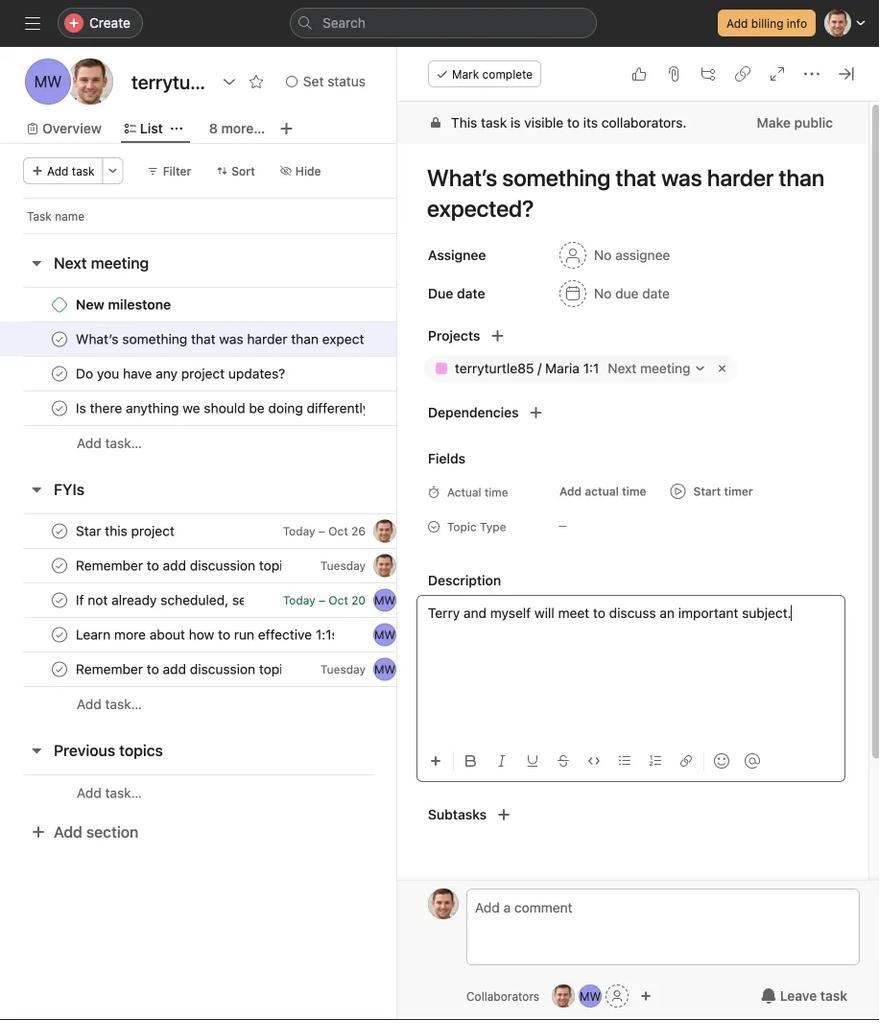 Task type: locate. For each thing, give the bounding box(es) containing it.
3 completed image from the top
[[48, 520, 71, 543]]

completed image
[[48, 362, 71, 385], [48, 397, 71, 420], [48, 520, 71, 543], [48, 589, 71, 612], [48, 623, 71, 646], [48, 658, 71, 681]]

next right 1:1
[[608, 360, 637, 376]]

2 oct from the top
[[329, 594, 348, 607]]

completed checkbox up the previous
[[48, 658, 71, 681]]

important
[[678, 605, 738, 621]]

Remember to add discussion topics for the next meeting text field
[[72, 556, 282, 575]]

completed checkbox for the what's something that was harder than expected? text field
[[48, 328, 71, 351]]

2 task… from the top
[[105, 696, 142, 712]]

completed image down completed milestone 'image'
[[48, 328, 71, 351]]

add task… button
[[77, 433, 142, 454], [77, 694, 142, 715], [77, 783, 142, 804]]

0 vertical spatial meeting
[[91, 254, 149, 272]]

2 vertical spatial task…
[[105, 785, 142, 801]]

Star this project text field
[[72, 522, 180, 541]]

0 horizontal spatial next
[[54, 254, 87, 272]]

3 completed checkbox from the top
[[48, 589, 71, 612]]

add task… button up previous topics
[[77, 694, 142, 715]]

make
[[757, 115, 791, 131]]

0 vertical spatial add task… button
[[77, 433, 142, 454]]

5 completed image from the top
[[48, 623, 71, 646]]

underline image
[[527, 755, 538, 767]]

completed image inside remember to add discussion topics for the next meeting cell
[[48, 554, 71, 577]]

1 vertical spatial meeting
[[640, 360, 690, 376]]

– inside star this project cell
[[319, 524, 325, 538]]

0 vertical spatial add task… row
[[0, 425, 479, 461]]

2 completed image from the top
[[48, 397, 71, 420]]

completed image inside learn more about how to run effective 1:1s cell
[[48, 623, 71, 646]]

completed checkbox inside what's something that was harder than expected? cell
[[48, 328, 71, 351]]

myself
[[490, 605, 531, 621]]

2 vertical spatial add task…
[[77, 785, 142, 801]]

–
[[319, 524, 325, 538], [319, 594, 325, 607]]

2 collapse task list for this section image from the top
[[29, 743, 44, 758]]

task right leave
[[820, 988, 847, 1004]]

task left more actions icon
[[72, 164, 95, 178]]

2 completed checkbox from the top
[[48, 520, 71, 543]]

insert an object image
[[430, 755, 441, 767]]

completed image inside what's something that was harder than expected? cell
[[48, 328, 71, 351]]

this
[[451, 115, 477, 131]]

time inside dropdown button
[[622, 485, 646, 498]]

1 completed checkbox from the top
[[48, 362, 71, 385]]

1 – from the top
[[319, 524, 325, 538]]

add up the previous
[[77, 696, 102, 712]]

1 add task… button from the top
[[77, 433, 142, 454]]

1 vertical spatial add task…
[[77, 696, 142, 712]]

completed checkbox inside the do you have any project updates? cell
[[48, 362, 71, 385]]

fyis button
[[54, 472, 85, 507]]

previous topics
[[54, 741, 163, 760]]

no due date
[[594, 286, 670, 301]]

collapse task list for this section image
[[29, 482, 44, 497]]

date
[[642, 286, 670, 301]]

today – oct 20
[[283, 594, 366, 607]]

0 vertical spatial today
[[283, 524, 315, 538]]

2 add task… button from the top
[[77, 694, 142, 715]]

add task…
[[77, 435, 142, 451], [77, 696, 142, 712], [77, 785, 142, 801]]

next meeting
[[54, 254, 149, 272], [608, 360, 690, 376]]

mw inside learn more about how to run effective 1:1s cell
[[374, 628, 395, 642]]

completed checkbox inside "if not already scheduled, set up a recurring 1:1 meeting in your calendar" cell
[[48, 589, 71, 612]]

main content inside what's something that was harder than expected? dialog
[[390, 102, 869, 1020]]

no inside dropdown button
[[594, 286, 612, 301]]

completed image inside star this project cell
[[48, 520, 71, 543]]

2 vertical spatial add task… row
[[0, 774, 479, 811]]

collapse task list for this section image left the previous
[[29, 743, 44, 758]]

add task… button up the fyis
[[77, 433, 142, 454]]

add task… button up section
[[77, 783, 142, 804]]

mw inside "if not already scheduled, set up a recurring 1:1 meeting in your calendar" cell
[[374, 594, 395, 607]]

3 add task… row from the top
[[0, 774, 479, 811]]

8 more… button
[[209, 118, 265, 139]]

0 vertical spatial task
[[481, 115, 507, 131]]

3 add task… button from the top
[[77, 783, 142, 804]]

mw button inside remember to add discussion topics for the next meeting cell
[[373, 658, 396, 681]]

task left is
[[481, 115, 507, 131]]

add to starred image
[[248, 74, 264, 89]]

terry and myself will meet to discuss an important subject.
[[428, 605, 791, 621]]

overview
[[42, 120, 102, 136]]

expand sidebar image
[[25, 15, 40, 31]]

no inside dropdown button
[[594, 247, 612, 263]]

1 completed image from the top
[[48, 362, 71, 385]]

1 task… from the top
[[105, 435, 142, 451]]

1 horizontal spatial next
[[608, 360, 637, 376]]

oct inside star this project cell
[[328, 524, 348, 538]]

1 vertical spatial –
[[319, 594, 325, 607]]

actual
[[447, 486, 481, 499]]

0 vertical spatial completed image
[[48, 328, 71, 351]]

next
[[54, 254, 87, 272], [608, 360, 637, 376]]

remember to add discussion topics for the next meeting cell down learn more about how to run effective 1:1s text field on the left of the page
[[0, 652, 409, 687]]

and
[[464, 605, 487, 621]]

– for – oct 26
[[319, 524, 325, 538]]

2 add task… row from the top
[[0, 686, 479, 722]]

mw inside what's something that was harder than expected? dialog
[[580, 989, 601, 1003]]

meeting inside next meeting dropdown button
[[640, 360, 690, 376]]

add tab image
[[279, 121, 294, 136]]

add subtask image
[[701, 66, 716, 82]]

description
[[428, 572, 501, 588]]

1 vertical spatial add task… button
[[77, 694, 142, 715]]

2 no from the top
[[594, 286, 612, 301]]

1 tuesday from the top
[[320, 559, 366, 572]]

add inside button
[[54, 823, 82, 841]]

0 vertical spatial task…
[[105, 435, 142, 451]]

oct left 20
[[329, 594, 348, 607]]

1 add task… row from the top
[[0, 425, 479, 461]]

1 vertical spatial oct
[[329, 594, 348, 607]]

1 vertical spatial tuesday
[[320, 663, 366, 676]]

meeting left remove icon
[[640, 360, 690, 376]]

2 add task… from the top
[[77, 696, 142, 712]]

show options image
[[222, 74, 237, 89]]

3 completed checkbox from the top
[[48, 554, 71, 577]]

completed checkbox down the fyis
[[48, 554, 71, 577]]

dependencies
[[428, 405, 519, 420]]

collapse task list for this section image down task on the left top of the page
[[29, 255, 44, 271]]

0 vertical spatial tuesday
[[320, 559, 366, 572]]

collapse task list for this section image for previous topics
[[29, 743, 44, 758]]

task inside 'button'
[[72, 164, 95, 178]]

1 completed checkbox from the top
[[48, 328, 71, 351]]

completed checkbox down completed milestone 'image'
[[48, 328, 71, 351]]

1 today from the top
[[283, 524, 315, 538]]

add section button
[[23, 815, 146, 849]]

0 vertical spatial next
[[54, 254, 87, 272]]

is there anything we should be doing differently? cell
[[0, 391, 409, 426]]

today left 20
[[283, 594, 315, 607]]

send
[[752, 881, 780, 894]]

add task… button inside header next meeting tree grid
[[77, 433, 142, 454]]

numbered list image
[[650, 755, 661, 767]]

add left billing
[[726, 16, 748, 30]]

task name
[[27, 209, 85, 223]]

next meeting right 1:1
[[608, 360, 690, 376]]

add task button
[[23, 157, 103, 184]]

add task… up the fyis
[[77, 435, 142, 451]]

1 horizontal spatial next meeting
[[608, 360, 690, 376]]

main content
[[390, 102, 869, 1020]]

today inside star this project cell
[[283, 524, 315, 538]]

add inside header fyis tree grid
[[77, 696, 102, 712]]

next meeting button
[[54, 246, 149, 280]]

toolbar inside what's something that was harder than expected? dialog
[[422, 739, 845, 782]]

assignee
[[428, 247, 486, 263]]

tuesday down 26
[[320, 559, 366, 572]]

no left the 'assignee' at the top
[[594, 247, 612, 263]]

1 vertical spatial task…
[[105, 696, 142, 712]]

2 – from the top
[[319, 594, 325, 607]]

its
[[583, 115, 598, 131]]

0 vertical spatial next meeting
[[54, 254, 149, 272]]

today inside "if not already scheduled, set up a recurring 1:1 meeting in your calendar" cell
[[283, 594, 315, 607]]

to right meet
[[593, 605, 606, 621]]

subtasks
[[428, 807, 487, 822]]

0 likes. click to like this task image
[[631, 66, 647, 82]]

oct left 26
[[328, 524, 348, 538]]

tt button inside star this project cell
[[373, 520, 396, 543]]

add task… up section
[[77, 785, 142, 801]]

0 vertical spatial remember to add discussion topics for the next meeting cell
[[0, 548, 409, 583]]

add inside dropdown button
[[560, 485, 582, 498]]

1 vertical spatial next meeting
[[608, 360, 690, 376]]

0 horizontal spatial task
[[72, 164, 95, 178]]

bulleted list image
[[619, 755, 631, 767]]

row
[[23, 232, 408, 234], [0, 287, 479, 322], [0, 321, 479, 357], [0, 356, 479, 392], [0, 391, 479, 426], [0, 513, 479, 549], [0, 548, 479, 583], [0, 583, 479, 618], [0, 652, 479, 687]]

20
[[351, 594, 366, 607]]

1 horizontal spatial time
[[622, 485, 646, 498]]

completed checkbox inside learn more about how to run effective 1:1s cell
[[48, 623, 71, 646]]

tuesday
[[320, 559, 366, 572], [320, 663, 366, 676]]

– inside "if not already scheduled, set up a recurring 1:1 meeting in your calendar" cell
[[319, 594, 325, 607]]

add actual time
[[560, 485, 646, 498]]

completed checkbox inside is there anything we should be doing differently? "cell"
[[48, 397, 71, 420]]

task… up previous topics
[[105, 696, 142, 712]]

feedback
[[783, 881, 833, 894]]

1 horizontal spatial meeting
[[640, 360, 690, 376]]

to
[[567, 115, 580, 131], [593, 605, 606, 621]]

3 add task… from the top
[[77, 785, 142, 801]]

time
[[622, 485, 646, 498], [485, 486, 508, 499]]

collapse task list for this section image for next meeting
[[29, 255, 44, 271]]

completed image for the what's something that was harder than expected? text field
[[48, 328, 71, 351]]

next up completed milestone 'image'
[[54, 254, 87, 272]]

add left actual
[[560, 485, 582, 498]]

0 vertical spatial to
[[567, 115, 580, 131]]

add task… row
[[0, 425, 479, 461], [0, 686, 479, 722], [0, 774, 479, 811]]

1 vertical spatial completed image
[[48, 554, 71, 577]]

4 completed image from the top
[[48, 589, 71, 612]]

new milestone cell
[[0, 287, 409, 322]]

actual time
[[447, 486, 508, 499]]

toolbar
[[422, 739, 845, 782]]

26
[[351, 524, 366, 538]]

no left due
[[594, 286, 612, 301]]

add subtasks image
[[496, 807, 512, 822]]

add up add section button
[[77, 785, 102, 801]]

completed image down the fyis
[[48, 554, 71, 577]]

task… up section
[[105, 785, 142, 801]]

What's something that was harder than expected? text field
[[72, 330, 366, 349]]

due
[[615, 286, 639, 301]]

4 completed checkbox from the top
[[48, 623, 71, 646]]

2 horizontal spatial task
[[820, 988, 847, 1004]]

task for add
[[72, 164, 95, 178]]

collapse task list for this section image
[[29, 255, 44, 271], [29, 743, 44, 758]]

0 vertical spatial add task…
[[77, 435, 142, 451]]

no for no due date
[[594, 286, 612, 301]]

1 vertical spatial today
[[283, 594, 315, 607]]

add left section
[[54, 823, 82, 841]]

0 horizontal spatial meeting
[[91, 254, 149, 272]]

emoji image
[[714, 753, 729, 769]]

add task
[[47, 164, 95, 178]]

completed image inside is there anything we should be doing differently? "cell"
[[48, 397, 71, 420]]

0 vertical spatial oct
[[328, 524, 348, 538]]

6 completed image from the top
[[48, 658, 71, 681]]

2 vertical spatial task
[[820, 988, 847, 1004]]

completed checkbox inside star this project cell
[[48, 520, 71, 543]]

1 vertical spatial no
[[594, 286, 612, 301]]

completed checkbox for remember to add discussion topics for the next meeting text box
[[48, 658, 71, 681]]

1 add task… from the top
[[77, 435, 142, 451]]

completed checkbox for do you have any project updates? 'text box'
[[48, 362, 71, 385]]

leave
[[780, 988, 817, 1004]]

remember to add discussion topics for the next meeting cell up the 'if not already scheduled, set up a recurring 1:1 meeting in your calendar' text box
[[0, 548, 409, 583]]

today left 26
[[283, 524, 315, 538]]

Completed checkbox
[[48, 328, 71, 351], [48, 397, 71, 420], [48, 554, 71, 577], [48, 658, 71, 681]]

2 tuesday from the top
[[320, 663, 366, 676]]

star this project cell
[[0, 513, 409, 549]]

add up the fyis
[[77, 435, 102, 451]]

1 vertical spatial collapse task list for this section image
[[29, 743, 44, 758]]

remember to add discussion topics for the next meeting cell
[[0, 548, 409, 583], [0, 652, 409, 687]]

1 vertical spatial task
[[72, 164, 95, 178]]

tuesday down 20
[[320, 663, 366, 676]]

completed image inside "if not already scheduled, set up a recurring 1:1 meeting in your calendar" cell
[[48, 589, 71, 612]]

completed image inside remember to add discussion topics for the next meeting cell
[[48, 658, 71, 681]]

0 vertical spatial no
[[594, 247, 612, 263]]

– left 20
[[319, 594, 325, 607]]

meeting up new milestone text field at the top of the page
[[91, 254, 149, 272]]

oct
[[328, 524, 348, 538], [329, 594, 348, 607]]

1 horizontal spatial task
[[481, 115, 507, 131]]

– left 26
[[319, 524, 325, 538]]

2 today from the top
[[283, 594, 315, 607]]

add billing info
[[726, 16, 807, 30]]

no
[[594, 247, 612, 263], [594, 286, 612, 301]]

1 vertical spatial remember to add discussion topics for the next meeting cell
[[0, 652, 409, 687]]

mw button inside learn more about how to run effective 1:1s cell
[[373, 623, 396, 646]]

1 vertical spatial next
[[608, 360, 637, 376]]

add inside button
[[726, 16, 748, 30]]

2 completed image from the top
[[48, 554, 71, 577]]

1 vertical spatial add task… row
[[0, 686, 479, 722]]

task inside button
[[820, 988, 847, 1004]]

sort button
[[208, 157, 264, 184]]

add task… up previous topics
[[77, 696, 142, 712]]

tt button
[[373, 520, 396, 543], [373, 554, 396, 577], [428, 889, 459, 919], [552, 985, 575, 1008]]

1 completed image from the top
[[48, 328, 71, 351]]

mw
[[34, 72, 62, 91], [374, 594, 395, 607], [374, 628, 395, 642], [374, 663, 395, 676], [580, 989, 601, 1003]]

Completed checkbox
[[48, 362, 71, 385], [48, 520, 71, 543], [48, 589, 71, 612], [48, 623, 71, 646]]

completed checkbox up the fyis
[[48, 397, 71, 420]]

add
[[726, 16, 748, 30], [47, 164, 69, 178], [77, 435, 102, 451], [560, 485, 582, 498], [77, 696, 102, 712], [77, 785, 102, 801], [54, 823, 82, 841]]

0 vertical spatial –
[[319, 524, 325, 538]]

2 completed checkbox from the top
[[48, 397, 71, 420]]

to left its
[[567, 115, 580, 131]]

1 oct from the top
[[328, 524, 348, 538]]

mw button
[[373, 589, 396, 612], [373, 623, 396, 646], [373, 658, 396, 681], [579, 985, 602, 1008]]

timer
[[724, 485, 753, 498]]

Completed milestone checkbox
[[52, 297, 67, 312]]

visible
[[524, 115, 564, 131]]

bold image
[[465, 755, 477, 767]]

4 completed checkbox from the top
[[48, 658, 71, 681]]

task… down is there anything we should be doing differently? "cell"
[[105, 435, 142, 451]]

main content containing this task is visible to its collaborators.
[[390, 102, 869, 1020]]

2 remember to add discussion topics for the next meeting cell from the top
[[0, 652, 409, 687]]

completed image inside the do you have any project updates? cell
[[48, 362, 71, 385]]

tuesday for tt
[[320, 559, 366, 572]]

next inside dropdown button
[[608, 360, 637, 376]]

oct inside "if not already scheduled, set up a recurring 1:1 meeting in your calendar" cell
[[329, 594, 348, 607]]

0 vertical spatial collapse task list for this section image
[[29, 255, 44, 271]]

terryturtle85
[[455, 360, 534, 376]]

link image
[[680, 755, 692, 767]]

0 horizontal spatial to
[[567, 115, 580, 131]]

2 vertical spatial add task… button
[[77, 783, 142, 804]]

1 horizontal spatial to
[[593, 605, 606, 621]]

mw button inside "if not already scheduled, set up a recurring 1:1 meeting in your calendar" cell
[[373, 589, 396, 612]]

completed image for remember to add discussion topics for the next meeting text field
[[48, 554, 71, 577]]

1 no from the top
[[594, 247, 612, 263]]

projects
[[428, 328, 480, 344]]

New milestone text field
[[72, 295, 177, 314]]

1 collapse task list for this section image from the top
[[29, 255, 44, 271]]

add down overview link
[[47, 164, 69, 178]]

None text field
[[127, 64, 212, 99]]

next meeting up new milestone text field at the top of the page
[[54, 254, 149, 272]]

next meeting inside dropdown button
[[608, 360, 690, 376]]

meet
[[558, 605, 589, 621]]

completed image for star this project text field
[[48, 520, 71, 543]]

section
[[86, 823, 139, 841]]

completed image
[[48, 328, 71, 351], [48, 554, 71, 577]]



Task type: describe. For each thing, give the bounding box(es) containing it.
1 vertical spatial to
[[593, 605, 606, 621]]

add task… inside header next meeting tree grid
[[77, 435, 142, 451]]

—
[[559, 520, 567, 531]]

mw row
[[0, 617, 479, 653]]

completed checkbox for the 'if not already scheduled, set up a recurring 1:1 meeting in your calendar' text box
[[48, 589, 71, 612]]

no due date button
[[551, 276, 678, 311]]

add section
[[54, 823, 139, 841]]

collaborators
[[466, 989, 539, 1003]]

topic type
[[447, 520, 506, 534]]

1:1
[[583, 360, 599, 376]]

info
[[787, 16, 807, 30]]

terry
[[428, 605, 460, 621]]

create
[[89, 15, 130, 31]]

filter
[[163, 164, 191, 178]]

if not already scheduled, set up a recurring 1:1 meeting in your calendar cell
[[0, 583, 409, 618]]

mark complete button
[[428, 60, 541, 87]]

what's something that was harder than expected? cell
[[0, 321, 409, 357]]

list link
[[125, 118, 163, 139]]

do you have any project updates? cell
[[0, 356, 409, 392]]

projects button
[[397, 322, 480, 349]]

status
[[327, 73, 366, 89]]

oct for 20
[[329, 594, 348, 607]]

add billing info button
[[718, 10, 816, 36]]

completed image for remember to add discussion topics for the next meeting text box
[[48, 658, 71, 681]]

will
[[535, 605, 554, 621]]

type
[[480, 520, 506, 534]]

add task… inside header fyis tree grid
[[77, 696, 142, 712]]

billing
[[751, 16, 784, 30]]

task… inside header fyis tree grid
[[105, 696, 142, 712]]

set
[[303, 73, 324, 89]]

at mention image
[[745, 753, 760, 769]]

filter button
[[139, 157, 200, 184]]

completed milestone image
[[52, 297, 67, 312]]

add to projects image
[[490, 328, 505, 344]]

0 horizontal spatial time
[[485, 486, 508, 499]]

learn more about how to run effective 1:1s cell
[[0, 617, 409, 653]]

mw inside remember to add discussion topics for the next meeting cell
[[374, 663, 395, 676]]

sort
[[232, 164, 255, 178]]

previous
[[54, 741, 115, 760]]

task for leave
[[820, 988, 847, 1004]]

today for – oct 26
[[283, 524, 315, 538]]

task for this
[[481, 115, 507, 131]]

subject.
[[742, 605, 791, 621]]

leave task button
[[748, 979, 860, 1013]]

tab actions image
[[171, 123, 182, 134]]

fields button
[[397, 445, 466, 472]]

assignee
[[615, 247, 670, 263]]

complete
[[482, 67, 533, 81]]

previous topics button
[[54, 733, 163, 768]]

more…
[[221, 120, 265, 136]]

no assignee button
[[551, 238, 679, 273]]

no for no assignee
[[594, 247, 612, 263]]

next meeting button
[[603, 358, 711, 379]]

make public
[[757, 115, 833, 131]]

more actions image
[[107, 165, 119, 177]]

start timer
[[693, 485, 753, 498]]

Do you have any project updates? text field
[[72, 364, 291, 383]]

an
[[660, 605, 675, 621]]

Remember to add discussion topics for the next meeting text field
[[72, 660, 282, 679]]

terryturtle85 / maria 1:1
[[455, 360, 599, 376]]

maria
[[545, 360, 580, 376]]

topic
[[447, 520, 477, 534]]

meeting inside next meeting button
[[91, 254, 149, 272]]

set status
[[303, 73, 366, 89]]

leave task
[[780, 988, 847, 1004]]

Task Name text field
[[415, 155, 845, 230]]

completed image for the 'if not already scheduled, set up a recurring 1:1 meeting in your calendar' text box
[[48, 589, 71, 612]]

8
[[209, 120, 218, 136]]

task… inside header next meeting tree grid
[[105, 435, 142, 451]]

Learn more about how to run effective 1:1s text field
[[72, 625, 335, 644]]

tt inside remember to add discussion topics for the next meeting cell
[[378, 559, 392, 572]]

actual
[[585, 485, 619, 498]]

no assignee
[[594, 247, 670, 263]]

public
[[794, 115, 833, 131]]

completed image for do you have any project updates? 'text box'
[[48, 362, 71, 385]]

fyis
[[54, 480, 85, 499]]

task
[[27, 209, 52, 223]]

mark complete
[[452, 67, 533, 81]]

completed checkbox for is there anything we should be doing differently? text box at the left top
[[48, 397, 71, 420]]

header fyis tree grid
[[0, 513, 479, 722]]

add or remove collaborators image
[[640, 990, 652, 1002]]

today for – oct 20
[[283, 594, 315, 607]]

fields
[[428, 451, 466, 466]]

this task is visible to its collaborators.
[[451, 115, 687, 131]]

close details image
[[839, 66, 854, 82]]

name
[[55, 209, 85, 223]]

tuesday for mw
[[320, 663, 366, 676]]

more actions for this task image
[[804, 66, 820, 82]]

copy task link image
[[735, 66, 750, 82]]

tt inside button
[[378, 524, 392, 538]]

0 horizontal spatial next meeting
[[54, 254, 149, 272]]

what's something that was harder than expected? dialog
[[390, 47, 879, 1020]]

add inside 'button'
[[47, 164, 69, 178]]

8 more…
[[209, 120, 265, 136]]

mark
[[452, 67, 479, 81]]

oct for 26
[[328, 524, 348, 538]]

next inside button
[[54, 254, 87, 272]]

is
[[511, 115, 521, 131]]

make public button
[[744, 106, 845, 140]]

create button
[[58, 8, 143, 38]]

code image
[[588, 755, 600, 767]]

list
[[140, 120, 163, 136]]

italics image
[[496, 755, 508, 767]]

remove image
[[714, 361, 730, 376]]

hide button
[[271, 157, 330, 184]]

completed checkbox for remember to add discussion topics for the next meeting text field
[[48, 554, 71, 577]]

send feedback
[[752, 881, 833, 894]]

header next meeting tree grid
[[0, 287, 479, 461]]

full screen image
[[770, 66, 785, 82]]

add actual time button
[[551, 478, 655, 505]]

completed checkbox for learn more about how to run effective 1:1s text field on the left of the page
[[48, 623, 71, 646]]

Is there anything we should be doing differently? text field
[[72, 399, 366, 418]]

due date
[[428, 286, 485, 301]]

/
[[538, 360, 542, 376]]

completed image for learn more about how to run effective 1:1s text field on the left of the page
[[48, 623, 71, 646]]

If not already scheduled, set up a recurring 1:1 meeting in your calendar text field
[[72, 591, 245, 610]]

task name row
[[0, 198, 479, 233]]

add dependencies image
[[528, 405, 544, 420]]

today – oct 26
[[283, 524, 366, 538]]

topics
[[119, 741, 163, 760]]

search
[[322, 15, 366, 31]]

hide
[[295, 164, 321, 178]]

collaborators.
[[602, 115, 687, 131]]

start timer button
[[663, 478, 761, 505]]

strikethrough image
[[558, 755, 569, 767]]

overview link
[[27, 118, 102, 139]]

1 remember to add discussion topics for the next meeting cell from the top
[[0, 548, 409, 583]]

– for – oct 20
[[319, 594, 325, 607]]

completed image for is there anything we should be doing differently? text box at the left top
[[48, 397, 71, 420]]

— button
[[551, 512, 666, 539]]

add inside header next meeting tree grid
[[77, 435, 102, 451]]

start
[[693, 485, 721, 498]]

attachments: add a file to this task, what's something that was harder than expected? image
[[666, 66, 681, 82]]

search list box
[[290, 8, 597, 38]]

3 task… from the top
[[105, 785, 142, 801]]

discuss
[[609, 605, 656, 621]]

completed checkbox for star this project text field
[[48, 520, 71, 543]]



Task type: vqa. For each thing, say whether or not it's contained in the screenshot.
bottommost Construction Project
no



